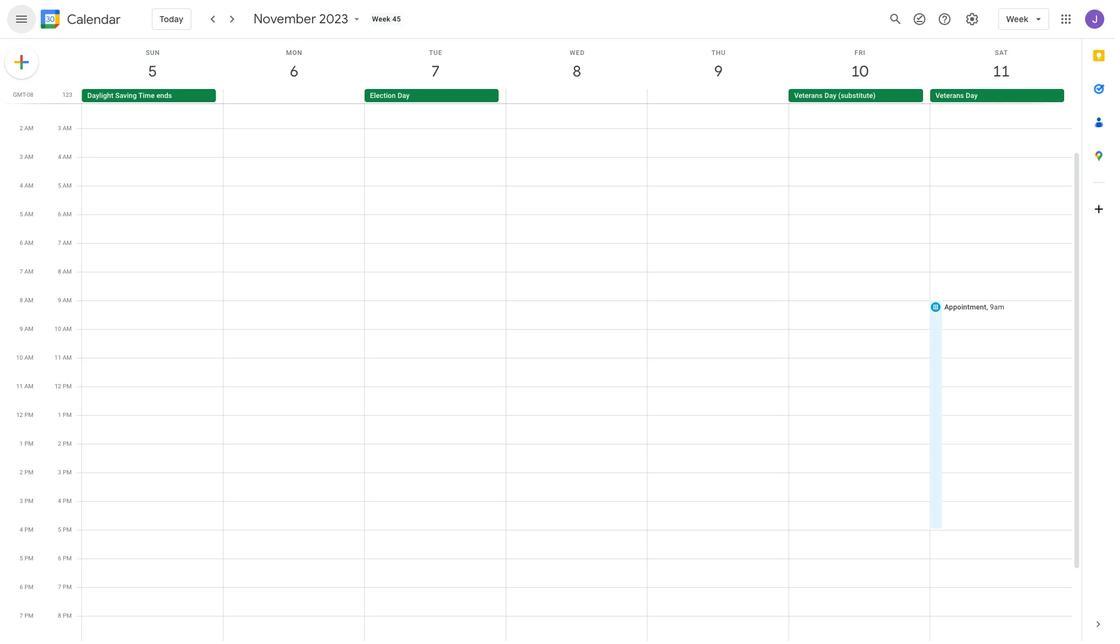 Task type: locate. For each thing, give the bounding box(es) containing it.
1 vertical spatial 10
[[54, 326, 61, 333]]

fri 10
[[851, 49, 868, 81]]

1 horizontal spatial 9 am
[[58, 297, 72, 304]]

7 pm
[[58, 584, 72, 591], [20, 613, 34, 620]]

5
[[148, 62, 156, 81], [58, 182, 61, 189], [20, 211, 23, 218], [58, 527, 61, 534], [20, 556, 23, 562]]

1 horizontal spatial veterans
[[936, 92, 965, 100]]

appointment
[[945, 303, 987, 312]]

0 vertical spatial 10
[[851, 62, 868, 81]]

1
[[58, 412, 61, 419], [20, 441, 23, 447]]

am
[[24, 125, 34, 132], [63, 125, 72, 132], [24, 154, 34, 160], [63, 154, 72, 160], [24, 182, 34, 189], [63, 182, 72, 189], [24, 211, 34, 218], [63, 211, 72, 218], [24, 240, 34, 246], [63, 240, 72, 246], [24, 269, 34, 275], [63, 269, 72, 275], [24, 297, 34, 304], [63, 297, 72, 304], [24, 326, 34, 333], [63, 326, 72, 333], [24, 355, 34, 361], [63, 355, 72, 361], [24, 383, 34, 390]]

week
[[1007, 14, 1029, 25], [372, 15, 391, 23]]

10 am
[[54, 326, 72, 333], [16, 355, 34, 361]]

3 pm
[[58, 470, 72, 476], [20, 498, 34, 505]]

,
[[987, 303, 989, 312]]

11
[[993, 62, 1010, 81], [54, 355, 61, 361], [16, 383, 23, 390]]

week left 45
[[372, 15, 391, 23]]

0 horizontal spatial veterans
[[795, 92, 823, 100]]

row containing daylight saving time ends
[[77, 89, 1082, 103]]

daylight saving time ends
[[87, 92, 172, 100]]

november
[[253, 11, 316, 28]]

1 vertical spatial 6 am
[[20, 240, 34, 246]]

1 day from the left
[[398, 92, 410, 100]]

1 pm
[[58, 412, 72, 419], [20, 441, 34, 447]]

1 vertical spatial 11 am
[[16, 383, 34, 390]]

grid containing 5
[[0, 39, 1082, 642]]

123
[[62, 92, 72, 98]]

1 horizontal spatial 7 am
[[58, 240, 72, 246]]

1 horizontal spatial 9
[[58, 297, 61, 304]]

november 2023 button
[[249, 11, 368, 28]]

1 row from the top
[[77, 42, 1073, 642]]

1 vertical spatial 4 pm
[[20, 527, 34, 534]]

0 horizontal spatial 10 am
[[16, 355, 34, 361]]

0 horizontal spatial 6 am
[[20, 240, 34, 246]]

cell
[[82, 42, 223, 642], [223, 42, 365, 642], [365, 42, 507, 642], [507, 42, 648, 642], [648, 42, 790, 642], [790, 42, 931, 642], [930, 42, 1073, 642], [223, 89, 365, 103], [506, 89, 648, 103], [648, 89, 789, 103]]

1 vertical spatial 1 pm
[[20, 441, 34, 447]]

8
[[572, 62, 581, 81], [58, 269, 61, 275], [20, 297, 23, 304], [58, 613, 61, 620]]

1 vertical spatial 12 pm
[[16, 412, 34, 419]]

week 45
[[372, 15, 401, 23]]

thu
[[712, 49, 726, 57]]

day for veterans day
[[966, 92, 978, 100]]

veterans inside button
[[936, 92, 965, 100]]

1 vertical spatial 5 am
[[20, 211, 34, 218]]

time
[[138, 92, 155, 100]]

6 pm
[[58, 556, 72, 562], [20, 584, 34, 591]]

row
[[77, 42, 1073, 642], [77, 89, 1082, 103]]

0 vertical spatial 5 am
[[58, 182, 72, 189]]

3 am down 123
[[58, 125, 72, 132]]

11 am
[[54, 355, 72, 361], [16, 383, 34, 390]]

8 am
[[58, 269, 72, 275], [20, 297, 34, 304]]

1 horizontal spatial 12 pm
[[55, 383, 72, 390]]

3
[[58, 125, 61, 132], [20, 154, 23, 160], [58, 470, 61, 476], [20, 498, 23, 505]]

day inside button
[[825, 92, 837, 100]]

appointment , 9am
[[945, 303, 1005, 312]]

veterans day
[[936, 92, 978, 100]]

0 horizontal spatial 5 am
[[20, 211, 34, 218]]

7 pm up 8 pm
[[58, 584, 72, 591]]

6 inside mon 6
[[289, 62, 298, 81]]

calendar
[[67, 11, 121, 28]]

1 vertical spatial 3 am
[[20, 154, 34, 160]]

0 horizontal spatial 3 am
[[20, 154, 34, 160]]

0 horizontal spatial 6 pm
[[20, 584, 34, 591]]

week inside popup button
[[1007, 14, 1029, 25]]

0 horizontal spatial day
[[398, 92, 410, 100]]

3 am down 2 am
[[20, 154, 34, 160]]

5 am
[[58, 182, 72, 189], [20, 211, 34, 218]]

1 veterans from the left
[[795, 92, 823, 100]]

tab list
[[1083, 39, 1116, 608]]

4
[[58, 154, 61, 160], [20, 182, 23, 189], [58, 498, 61, 505], [20, 527, 23, 534]]

1 vertical spatial 9 am
[[20, 326, 34, 333]]

2 row from the top
[[77, 89, 1082, 103]]

3 day from the left
[[966, 92, 978, 100]]

0 vertical spatial 1
[[58, 412, 61, 419]]

2 horizontal spatial 9
[[714, 62, 722, 81]]

1 horizontal spatial 4 pm
[[58, 498, 72, 505]]

8 link
[[564, 58, 591, 86]]

1 vertical spatial 7 am
[[20, 269, 34, 275]]

6 link
[[280, 58, 308, 86]]

6
[[289, 62, 298, 81], [58, 211, 61, 218], [20, 240, 23, 246], [58, 556, 61, 562], [20, 584, 23, 591]]

0 horizontal spatial 9
[[20, 326, 23, 333]]

7 am
[[58, 240, 72, 246], [20, 269, 34, 275]]

mon 6
[[286, 49, 303, 81]]

9
[[714, 62, 722, 81], [58, 297, 61, 304], [20, 326, 23, 333]]

1 vertical spatial 5 pm
[[20, 556, 34, 562]]

0 vertical spatial 11
[[993, 62, 1010, 81]]

2 day from the left
[[825, 92, 837, 100]]

9 inside "thu 9"
[[714, 62, 722, 81]]

0 vertical spatial 9
[[714, 62, 722, 81]]

calendar heading
[[65, 11, 121, 28]]

5 inside the "sun 5"
[[148, 62, 156, 81]]

2 vertical spatial 2
[[20, 470, 23, 476]]

0 vertical spatial 1 pm
[[58, 412, 72, 419]]

1 vertical spatial 1
[[20, 441, 23, 447]]

0 horizontal spatial 10
[[16, 355, 23, 361]]

tue
[[429, 49, 443, 57]]

1 horizontal spatial 10 am
[[54, 326, 72, 333]]

1 horizontal spatial 11 am
[[54, 355, 72, 361]]

0 horizontal spatial 7 am
[[20, 269, 34, 275]]

daylight
[[87, 92, 113, 100]]

2
[[20, 125, 23, 132], [58, 441, 61, 447], [20, 470, 23, 476]]

2 horizontal spatial day
[[966, 92, 978, 100]]

12
[[55, 383, 61, 390], [16, 412, 23, 419]]

1 horizontal spatial 12
[[55, 383, 61, 390]]

cell containing appointment
[[930, 42, 1073, 642]]

main drawer image
[[14, 12, 29, 26]]

pm
[[63, 383, 72, 390], [25, 412, 34, 419], [63, 412, 72, 419], [24, 441, 34, 447], [63, 441, 72, 447], [24, 470, 34, 476], [63, 470, 72, 476], [24, 498, 34, 505], [63, 498, 72, 505], [24, 527, 34, 534], [63, 527, 72, 534], [24, 556, 34, 562], [63, 556, 72, 562], [24, 584, 34, 591], [63, 584, 72, 591], [24, 613, 34, 620], [63, 613, 72, 620]]

1 vertical spatial 6 pm
[[20, 584, 34, 591]]

veterans day button
[[931, 89, 1065, 102]]

week up sat
[[1007, 14, 1029, 25]]

0 horizontal spatial 1
[[20, 441, 23, 447]]

ends
[[157, 92, 172, 100]]

2 horizontal spatial 10
[[851, 62, 868, 81]]

1 horizontal spatial 3 pm
[[58, 470, 72, 476]]

0 vertical spatial 5 pm
[[58, 527, 72, 534]]

veterans for veterans day (substitute)
[[795, 92, 823, 100]]

0 horizontal spatial 12 pm
[[16, 412, 34, 419]]

grid
[[0, 39, 1082, 642]]

1 horizontal spatial week
[[1007, 14, 1029, 25]]

0 vertical spatial 3 am
[[58, 125, 72, 132]]

0 vertical spatial 7 am
[[58, 240, 72, 246]]

1 horizontal spatial 7 pm
[[58, 584, 72, 591]]

7 pm left 8 pm
[[20, 613, 34, 620]]

0 horizontal spatial 2 pm
[[20, 470, 34, 476]]

0 horizontal spatial week
[[372, 15, 391, 23]]

0 vertical spatial 2 pm
[[58, 441, 72, 447]]

veterans
[[795, 92, 823, 100], [936, 92, 965, 100]]

0 vertical spatial 7 pm
[[58, 584, 72, 591]]

0 horizontal spatial 11
[[16, 383, 23, 390]]

10
[[851, 62, 868, 81], [54, 326, 61, 333], [16, 355, 23, 361]]

1 vertical spatial 11
[[54, 355, 61, 361]]

0 horizontal spatial 3 pm
[[20, 498, 34, 505]]

veterans for veterans day
[[936, 92, 965, 100]]

1 horizontal spatial 5 am
[[58, 182, 72, 189]]

12 pm
[[55, 383, 72, 390], [16, 412, 34, 419]]

1 vertical spatial 7 pm
[[20, 613, 34, 620]]

day
[[398, 92, 410, 100], [825, 92, 837, 100], [966, 92, 978, 100]]

5 pm
[[58, 527, 72, 534], [20, 556, 34, 562]]

0 horizontal spatial 1 pm
[[20, 441, 34, 447]]

08
[[27, 92, 34, 98]]

gmt-08
[[13, 92, 34, 98]]

2 vertical spatial 10
[[16, 355, 23, 361]]

7
[[431, 62, 439, 81], [58, 240, 61, 246], [20, 269, 23, 275], [58, 584, 61, 591], [20, 613, 23, 620]]

sat 11
[[993, 49, 1010, 81]]

1 horizontal spatial 4 am
[[58, 154, 72, 160]]

2 pm
[[58, 441, 72, 447], [20, 470, 34, 476]]

0 horizontal spatial 7 pm
[[20, 613, 34, 620]]

4 am
[[58, 154, 72, 160], [20, 182, 34, 189]]

1 vertical spatial 2
[[58, 441, 61, 447]]

9 am
[[58, 297, 72, 304], [20, 326, 34, 333]]

0 vertical spatial 11 am
[[54, 355, 72, 361]]

2 veterans from the left
[[936, 92, 965, 100]]

week for week 45
[[372, 15, 391, 23]]

6 am
[[58, 211, 72, 218], [20, 240, 34, 246]]

0 horizontal spatial 4 am
[[20, 182, 34, 189]]

3 am
[[58, 125, 72, 132], [20, 154, 34, 160]]

sun 5
[[146, 49, 160, 81]]

4 pm
[[58, 498, 72, 505], [20, 527, 34, 534]]

thu 9
[[712, 49, 726, 81]]

veterans inside button
[[795, 92, 823, 100]]

1 horizontal spatial 6 pm
[[58, 556, 72, 562]]

1 horizontal spatial day
[[825, 92, 837, 100]]

0 vertical spatial 8 am
[[58, 269, 72, 275]]

gmt-
[[13, 92, 27, 98]]

0 vertical spatial 6 am
[[58, 211, 72, 218]]

9am
[[991, 303, 1005, 312]]

day for veterans day (substitute)
[[825, 92, 837, 100]]

2 horizontal spatial 11
[[993, 62, 1010, 81]]

0 horizontal spatial 8 am
[[20, 297, 34, 304]]



Task type: describe. For each thing, give the bounding box(es) containing it.
8 inside wed 8
[[572, 62, 581, 81]]

0 vertical spatial 6 pm
[[58, 556, 72, 562]]

45
[[393, 15, 401, 23]]

row containing appointment
[[77, 42, 1073, 642]]

1 horizontal spatial 5 pm
[[58, 527, 72, 534]]

fri
[[855, 49, 866, 57]]

veterans day (substitute) button
[[789, 89, 923, 102]]

1 horizontal spatial 10
[[54, 326, 61, 333]]

5 link
[[139, 58, 166, 86]]

2 am
[[20, 125, 34, 132]]

0 horizontal spatial 5 pm
[[20, 556, 34, 562]]

calendar element
[[38, 7, 121, 34]]

9 link
[[705, 58, 733, 86]]

8 pm
[[58, 613, 72, 620]]

today
[[160, 14, 183, 25]]

1 horizontal spatial 2 pm
[[58, 441, 72, 447]]

1 vertical spatial 2 pm
[[20, 470, 34, 476]]

daylight saving time ends button
[[82, 89, 216, 102]]

0 vertical spatial 12
[[55, 383, 61, 390]]

0 vertical spatial 10 am
[[54, 326, 72, 333]]

election day
[[370, 92, 410, 100]]

sun
[[146, 49, 160, 57]]

0 vertical spatial 12 pm
[[55, 383, 72, 390]]

1 vertical spatial 12
[[16, 412, 23, 419]]

1 vertical spatial 4 am
[[20, 182, 34, 189]]

0 horizontal spatial 4 pm
[[20, 527, 34, 534]]

tue 7
[[429, 49, 443, 81]]

2023
[[319, 11, 348, 28]]

1 horizontal spatial 1
[[58, 412, 61, 419]]

veterans day (substitute)
[[795, 92, 876, 100]]

mon
[[286, 49, 303, 57]]

11 link
[[988, 58, 1016, 86]]

10 link
[[847, 58, 874, 86]]

0 vertical spatial 9 am
[[58, 297, 72, 304]]

0 vertical spatial 4 am
[[58, 154, 72, 160]]

1 horizontal spatial 8 am
[[58, 269, 72, 275]]

election
[[370, 92, 396, 100]]

1 vertical spatial 8 am
[[20, 297, 34, 304]]

1 horizontal spatial 1 pm
[[58, 412, 72, 419]]

support image
[[938, 12, 952, 26]]

0 vertical spatial 4 pm
[[58, 498, 72, 505]]

2 vertical spatial 9
[[20, 326, 23, 333]]

0 horizontal spatial 11 am
[[16, 383, 34, 390]]

1 horizontal spatial 3 am
[[58, 125, 72, 132]]

day for election day
[[398, 92, 410, 100]]

0 vertical spatial 3 pm
[[58, 470, 72, 476]]

today button
[[152, 5, 191, 34]]

settings menu image
[[966, 12, 980, 26]]

1 vertical spatial 9
[[58, 297, 61, 304]]

week button
[[999, 5, 1050, 34]]

saving
[[115, 92, 137, 100]]

sat
[[995, 49, 1009, 57]]

1 vertical spatial 3 pm
[[20, 498, 34, 505]]

wed
[[570, 49, 585, 57]]

election day button
[[365, 89, 499, 102]]

7 link
[[422, 58, 450, 86]]

1 horizontal spatial 11
[[54, 355, 61, 361]]

november 2023
[[253, 11, 348, 28]]

wed 8
[[570, 49, 585, 81]]

0 horizontal spatial 9 am
[[20, 326, 34, 333]]

0 vertical spatial 2
[[20, 125, 23, 132]]

(substitute)
[[839, 92, 876, 100]]

7 inside tue 7
[[431, 62, 439, 81]]

1 vertical spatial 10 am
[[16, 355, 34, 361]]

1 horizontal spatial 6 am
[[58, 211, 72, 218]]

week for week
[[1007, 14, 1029, 25]]



Task type: vqa. For each thing, say whether or not it's contained in the screenshot.
the topmost "29"
no



